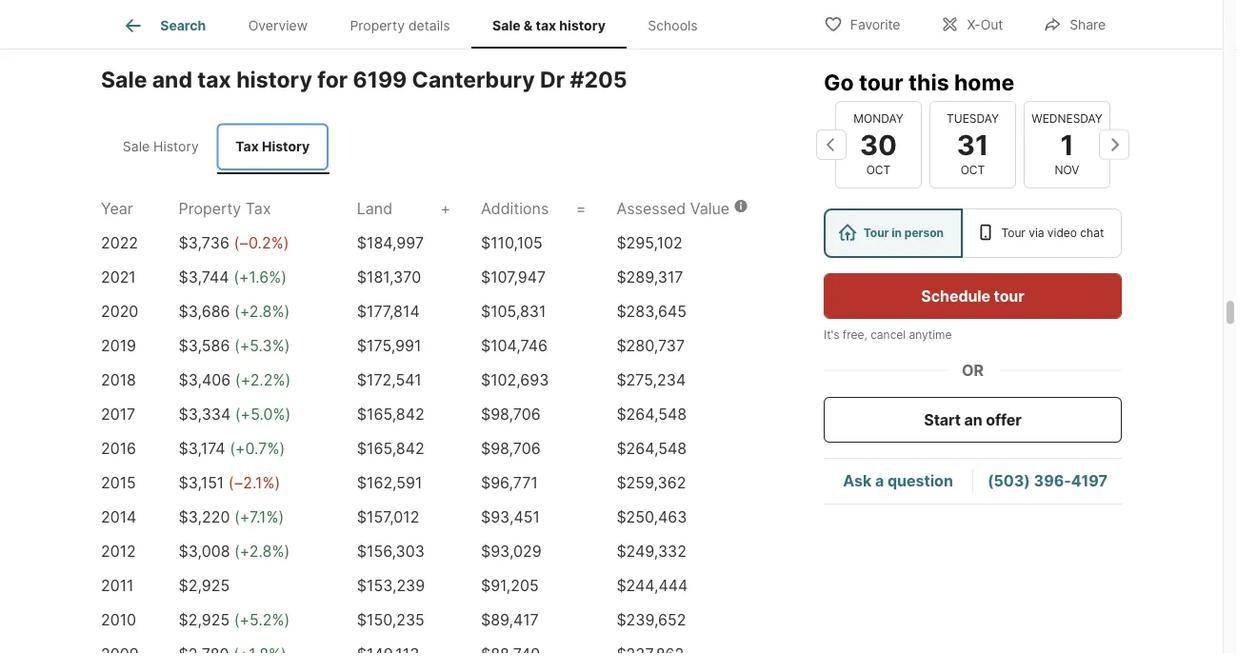 Task type: locate. For each thing, give the bounding box(es) containing it.
1 oct from the left
[[867, 163, 891, 177]]

tour up "monday"
[[859, 69, 904, 95]]

schedule
[[922, 287, 991, 305]]

tour right schedule
[[994, 287, 1025, 305]]

history up property tax at the top of the page
[[262, 139, 310, 155]]

1 $98,706 from the top
[[481, 405, 541, 424]]

tuesday 31 oct
[[947, 112, 1000, 177]]

additions
[[481, 199, 549, 218]]

ask a question
[[843, 472, 954, 491]]

x-
[[968, 17, 981, 33]]

2 $264,548 from the top
[[617, 439, 687, 458]]

$3,736 (−0.2%)
[[179, 234, 289, 252]]

$3,151 (−2.1%)
[[179, 474, 280, 492]]

$3,744
[[179, 268, 229, 286]]

(+2.8%) down (+7.1%)
[[234, 542, 290, 561]]

tab list up property tax at the top of the page
[[101, 120, 333, 175]]

history inside tab
[[560, 17, 606, 34]]

$3,744 (+1.6%)
[[179, 268, 287, 286]]

and
[[152, 66, 193, 93]]

sale left "&"
[[493, 17, 521, 34]]

0 vertical spatial tax
[[236, 139, 259, 155]]

2 oct from the left
[[961, 163, 986, 177]]

0 vertical spatial $98,706
[[481, 405, 541, 424]]

details
[[409, 17, 450, 34]]

2 tab list from the top
[[101, 120, 333, 175]]

tab list up 6199
[[101, 0, 735, 49]]

list box containing tour in person
[[824, 209, 1123, 258]]

sale up year
[[123, 139, 150, 155]]

tax
[[536, 17, 557, 34], [198, 66, 231, 93]]

1 $165,842 from the top
[[357, 405, 425, 424]]

&
[[524, 17, 533, 34]]

tax right "and"
[[198, 66, 231, 93]]

$259,362
[[617, 474, 687, 492]]

1 vertical spatial $264,548
[[617, 439, 687, 458]]

tax up property tax at the top of the page
[[236, 139, 259, 155]]

2 vertical spatial sale
[[123, 139, 150, 155]]

1 (+2.8%) from the top
[[234, 302, 290, 321]]

tax inside tab
[[236, 139, 259, 155]]

nov
[[1055, 163, 1080, 177]]

0 vertical spatial tax
[[536, 17, 557, 34]]

1 horizontal spatial tax
[[536, 17, 557, 34]]

tour left in
[[864, 226, 890, 240]]

$3,334 (+5.0%)
[[179, 405, 291, 424]]

x-out button
[[925, 4, 1020, 43]]

tax right "&"
[[536, 17, 557, 34]]

$3,174 (+0.7%)
[[179, 439, 285, 458]]

(+5.2%)
[[234, 611, 290, 630]]

0 horizontal spatial property
[[179, 199, 241, 218]]

$165,842 down the $172,541 at the left bottom of page
[[357, 405, 425, 424]]

0 horizontal spatial history
[[153, 139, 199, 155]]

tour inside schedule tour button
[[994, 287, 1025, 305]]

property details
[[350, 17, 450, 34]]

2 $2,925 from the top
[[179, 611, 230, 630]]

1 vertical spatial $2,925
[[179, 611, 230, 630]]

history for sale history
[[153, 139, 199, 155]]

tour
[[859, 69, 904, 95], [994, 287, 1025, 305]]

396-
[[1035, 472, 1072, 491]]

monday 30 oct
[[854, 112, 904, 177]]

0 vertical spatial $2,925
[[179, 577, 230, 595]]

1 history from the left
[[153, 139, 199, 155]]

1 vertical spatial $98,706
[[481, 439, 541, 458]]

sale left "and"
[[101, 66, 147, 93]]

4197
[[1072, 472, 1108, 491]]

$98,706 for (+5.0%)
[[481, 405, 541, 424]]

None button
[[836, 101, 922, 189], [930, 101, 1017, 189], [1024, 101, 1111, 189], [836, 101, 922, 189], [930, 101, 1017, 189], [1024, 101, 1111, 189]]

$165,842 up $162,591
[[357, 439, 425, 458]]

$3,334
[[179, 405, 231, 424]]

2 $98,706 from the top
[[481, 439, 541, 458]]

1 vertical spatial (+2.8%)
[[234, 542, 290, 561]]

1 $2,925 from the top
[[179, 577, 230, 595]]

$275,234
[[617, 371, 686, 389]]

(+2.8%) up (+5.3%)
[[234, 302, 290, 321]]

tax
[[236, 139, 259, 155], [246, 199, 271, 218]]

0 vertical spatial tab list
[[101, 0, 735, 49]]

sale for sale history
[[123, 139, 150, 155]]

property up '$3,736'
[[179, 199, 241, 218]]

$172,541
[[357, 371, 422, 389]]

$264,548 down $275,234
[[617, 405, 687, 424]]

property inside tab
[[350, 17, 405, 34]]

start an offer button
[[824, 397, 1123, 443]]

$162,591
[[357, 474, 423, 492]]

0 vertical spatial $165,842
[[357, 405, 425, 424]]

0 vertical spatial history
[[560, 17, 606, 34]]

$98,706 up $96,771
[[481, 439, 541, 458]]

$283,645
[[617, 302, 687, 321]]

$157,012
[[357, 508, 420, 527]]

tax up (−0.2%)
[[246, 199, 271, 218]]

$150,235
[[357, 611, 425, 630]]

property for property tax
[[179, 199, 241, 218]]

$264,548 up the $259,362 on the bottom of the page
[[617, 439, 687, 458]]

schools tab
[[627, 3, 719, 49]]

1 horizontal spatial tour
[[1002, 226, 1026, 240]]

2021
[[101, 268, 136, 286]]

1 horizontal spatial history
[[560, 17, 606, 34]]

1 vertical spatial tour
[[994, 287, 1025, 305]]

$244,444
[[617, 577, 688, 595]]

$3,174
[[179, 439, 225, 458]]

tour via video chat
[[1002, 226, 1105, 240]]

oct down 30
[[867, 163, 891, 177]]

(+0.7%)
[[230, 439, 285, 458]]

for
[[318, 66, 348, 93]]

1 $264,548 from the top
[[617, 405, 687, 424]]

tour for go
[[859, 69, 904, 95]]

0 vertical spatial (+2.8%)
[[234, 302, 290, 321]]

1 horizontal spatial history
[[262, 139, 310, 155]]

(+2.8%) for $3,008 (+2.8%)
[[234, 542, 290, 561]]

tour left via
[[1002, 226, 1026, 240]]

$98,706 down '$102,693'
[[481, 405, 541, 424]]

$289,317
[[617, 268, 684, 286]]

2 tour from the left
[[1002, 226, 1026, 240]]

previous image
[[817, 129, 847, 160]]

history for and
[[236, 66, 312, 93]]

history
[[153, 139, 199, 155], [262, 139, 310, 155]]

1 horizontal spatial tour
[[994, 287, 1025, 305]]

$93,029
[[481, 542, 542, 561]]

1 vertical spatial $165,842
[[357, 439, 425, 458]]

0 vertical spatial sale
[[493, 17, 521, 34]]

sale history
[[123, 139, 199, 155]]

0 horizontal spatial tour
[[859, 69, 904, 95]]

tax for and
[[198, 66, 231, 93]]

2012
[[101, 542, 136, 561]]

2018
[[101, 371, 136, 389]]

tuesday
[[947, 112, 1000, 126]]

$153,239
[[357, 577, 425, 595]]

$264,548
[[617, 405, 687, 424], [617, 439, 687, 458]]

this
[[909, 69, 950, 95]]

1 vertical spatial tax
[[198, 66, 231, 93]]

search
[[160, 17, 206, 34]]

wednesday
[[1032, 112, 1103, 126]]

2 (+2.8%) from the top
[[234, 542, 290, 561]]

property left details
[[350, 17, 405, 34]]

tour
[[864, 226, 890, 240], [1002, 226, 1026, 240]]

1 horizontal spatial oct
[[961, 163, 986, 177]]

overview
[[248, 17, 308, 34]]

2 history from the left
[[262, 139, 310, 155]]

$2,925 down $3,008
[[179, 577, 230, 595]]

oct inside tuesday 31 oct
[[961, 163, 986, 177]]

tour for tour via video chat
[[1002, 226, 1026, 240]]

$184,997
[[357, 234, 424, 252]]

history down "and"
[[153, 139, 199, 155]]

history down 'overview' tab
[[236, 66, 312, 93]]

list box
[[824, 209, 1123, 258]]

a
[[876, 472, 885, 491]]

sale
[[493, 17, 521, 34], [101, 66, 147, 93], [123, 139, 150, 155]]

anytime
[[910, 328, 952, 342]]

tax for &
[[536, 17, 557, 34]]

0 vertical spatial property
[[350, 17, 405, 34]]

it's free, cancel anytime
[[824, 328, 952, 342]]

1 vertical spatial property
[[179, 199, 241, 218]]

oct
[[867, 163, 891, 177], [961, 163, 986, 177]]

1 vertical spatial history
[[236, 66, 312, 93]]

0 horizontal spatial tour
[[864, 226, 890, 240]]

$3,151
[[179, 474, 224, 492]]

tax inside tab
[[536, 17, 557, 34]]

$91,205
[[481, 577, 539, 595]]

$3,586 (+5.3%)
[[179, 337, 290, 355]]

cancel
[[871, 328, 906, 342]]

1 vertical spatial sale
[[101, 66, 147, 93]]

oct inside the monday 30 oct
[[867, 163, 891, 177]]

tour in person option
[[824, 209, 963, 258]]

1 vertical spatial tab list
[[101, 120, 333, 175]]

(503)
[[988, 472, 1031, 491]]

tab list
[[101, 0, 735, 49], [101, 120, 333, 175]]

$102,693
[[481, 371, 549, 389]]

1 tour from the left
[[864, 226, 890, 240]]

0 horizontal spatial history
[[236, 66, 312, 93]]

2 $165,842 from the top
[[357, 439, 425, 458]]

$2,925 left (+5.2%)
[[179, 611, 230, 630]]

(+1.6%)
[[234, 268, 287, 286]]

$249,332
[[617, 542, 687, 561]]

overview tab
[[227, 3, 329, 49]]

property for property details
[[350, 17, 405, 34]]

0 horizontal spatial oct
[[867, 163, 891, 177]]

$2,925 (+5.2%)
[[179, 611, 290, 630]]

0 vertical spatial tour
[[859, 69, 904, 95]]

history right "&"
[[560, 17, 606, 34]]

0 vertical spatial $264,548
[[617, 405, 687, 424]]

1 horizontal spatial property
[[350, 17, 405, 34]]

1 tab list from the top
[[101, 0, 735, 49]]

oct down 31 at the top right of the page
[[961, 163, 986, 177]]

0 horizontal spatial tax
[[198, 66, 231, 93]]

1 vertical spatial tax
[[246, 199, 271, 218]]



Task type: describe. For each thing, give the bounding box(es) containing it.
$104,746
[[481, 337, 548, 355]]

home
[[955, 69, 1015, 95]]

sale and tax history for 6199 canterbury dr #205
[[101, 66, 628, 93]]

$89,417
[[481, 611, 539, 630]]

$175,991
[[357, 337, 422, 355]]

$3,008 (+2.8%)
[[179, 542, 290, 561]]

history for tax history
[[262, 139, 310, 155]]

year
[[101, 199, 133, 218]]

$181,370
[[357, 268, 421, 286]]

canterbury
[[412, 66, 535, 93]]

(+2.8%) for $3,686 (+2.8%)
[[234, 302, 290, 321]]

2015
[[101, 474, 136, 492]]

$165,842 for $3,174 (+0.7%)
[[357, 439, 425, 458]]

assessed
[[617, 199, 686, 218]]

$2,925 for $2,925 (+5.2%)
[[179, 611, 230, 630]]

2016
[[101, 439, 136, 458]]

value
[[691, 199, 730, 218]]

$295,102
[[617, 234, 683, 252]]

tour in person
[[864, 226, 944, 240]]

2014
[[101, 508, 137, 527]]

2019
[[101, 337, 136, 355]]

$96,771
[[481, 474, 538, 492]]

$156,303
[[357, 542, 425, 561]]

x-out
[[968, 17, 1004, 33]]

2020
[[101, 302, 139, 321]]

next image
[[1100, 129, 1130, 160]]

+
[[441, 199, 451, 218]]

assessed value
[[617, 199, 730, 218]]

2010
[[101, 611, 136, 630]]

dr
[[540, 66, 565, 93]]

history for &
[[560, 17, 606, 34]]

$98,706 for (+0.7%)
[[481, 439, 541, 458]]

in
[[892, 226, 902, 240]]

tab list containing sale history
[[101, 120, 333, 175]]

monday
[[854, 112, 904, 126]]

$2,925 for $2,925
[[179, 577, 230, 595]]

31
[[958, 128, 989, 161]]

$264,548 for $3,334 (+5.0%)
[[617, 405, 687, 424]]

$3,008
[[179, 542, 230, 561]]

(+5.3%)
[[234, 337, 290, 355]]

chat
[[1081, 226, 1105, 240]]

sale history tab
[[105, 124, 217, 171]]

$3,406 (+2.2%)
[[179, 371, 291, 389]]

property details tab
[[329, 3, 472, 49]]

tab list containing search
[[101, 0, 735, 49]]

schedule tour button
[[824, 273, 1123, 319]]

$105,831
[[481, 302, 546, 321]]

favorite button
[[808, 4, 917, 43]]

start an offer
[[925, 411, 1022, 429]]

tax history
[[236, 139, 310, 155]]

$264,548 for $3,174 (+0.7%)
[[617, 439, 687, 458]]

$3,686 (+2.8%)
[[179, 302, 290, 321]]

via
[[1029, 226, 1045, 240]]

(503) 396-4197
[[988, 472, 1108, 491]]

=
[[576, 199, 586, 218]]

out
[[981, 17, 1004, 33]]

sale for sale and tax history for 6199 canterbury dr #205
[[101, 66, 147, 93]]

(503) 396-4197 link
[[988, 472, 1108, 491]]

land
[[357, 199, 393, 218]]

(+7.1%)
[[234, 508, 284, 527]]

sale & tax history
[[493, 17, 606, 34]]

tour via video chat option
[[963, 209, 1123, 258]]

schools
[[648, 17, 698, 34]]

$107,947
[[481, 268, 546, 286]]

$3,736
[[179, 234, 230, 252]]

(−0.2%)
[[234, 234, 289, 252]]

$165,842 for $3,334 (+5.0%)
[[357, 405, 425, 424]]

share
[[1070, 17, 1106, 33]]

video
[[1048, 226, 1078, 240]]

$3,220 (+7.1%)
[[179, 508, 284, 527]]

go
[[824, 69, 854, 95]]

question
[[888, 472, 954, 491]]

oct for 31
[[961, 163, 986, 177]]

oct for 30
[[867, 163, 891, 177]]

an
[[965, 411, 983, 429]]

$3,220
[[179, 508, 230, 527]]

tour for tour in person
[[864, 226, 890, 240]]

2017
[[101, 405, 136, 424]]

$3,406
[[179, 371, 231, 389]]

search link
[[122, 14, 206, 37]]

wednesday 1 nov
[[1032, 112, 1103, 177]]

go tour this home
[[824, 69, 1015, 95]]

person
[[905, 226, 944, 240]]

schedule tour
[[922, 287, 1025, 305]]

$250,463
[[617, 508, 688, 527]]

tax history tab
[[217, 124, 329, 171]]

tour for schedule
[[994, 287, 1025, 305]]

(+2.2%)
[[235, 371, 291, 389]]

$239,652
[[617, 611, 687, 630]]

$280,737
[[617, 337, 685, 355]]

sale & tax history tab
[[472, 3, 627, 49]]

30
[[860, 128, 898, 161]]

free,
[[843, 328, 868, 342]]

2011
[[101, 577, 134, 595]]

sale for sale & tax history
[[493, 17, 521, 34]]

or
[[962, 361, 984, 380]]



Task type: vqa. For each thing, say whether or not it's contained in the screenshot.


